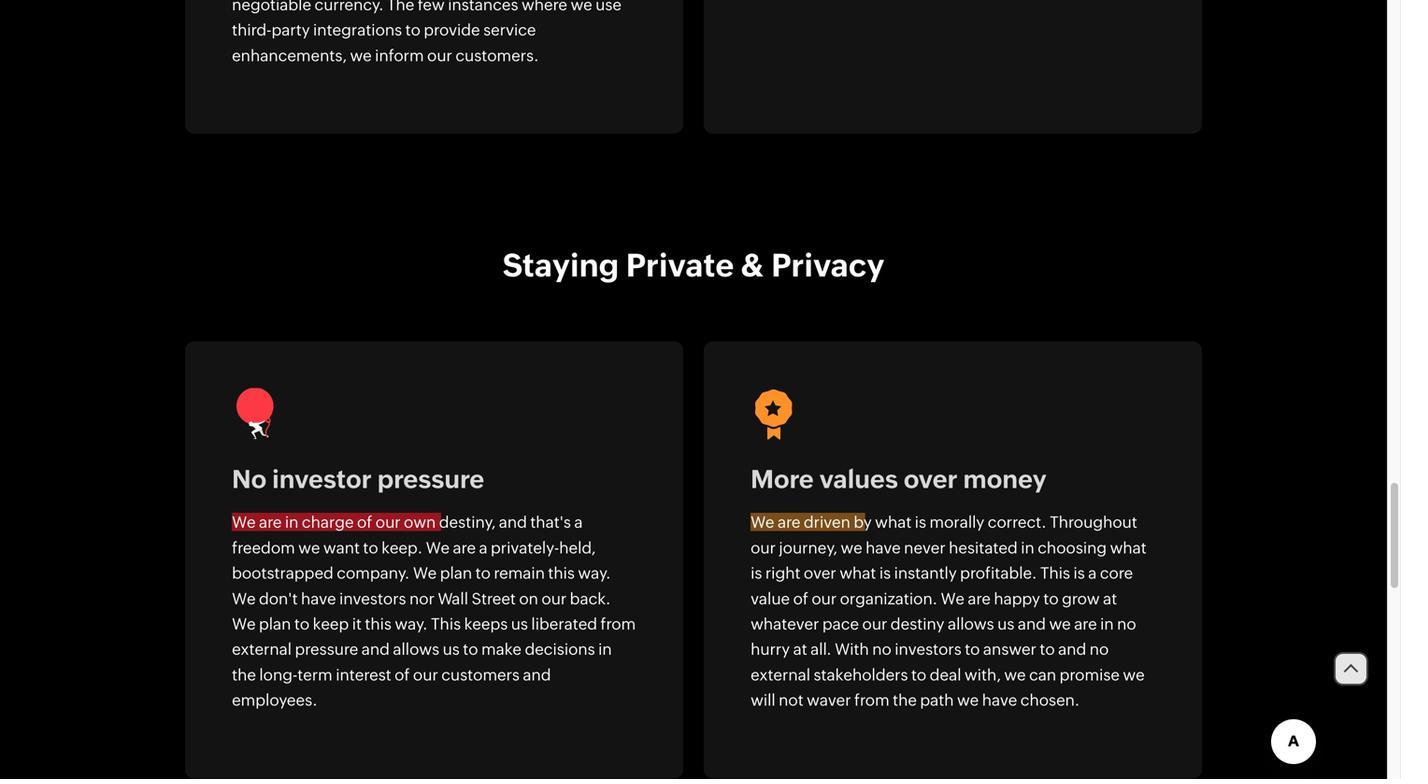 Task type: describe. For each thing, give the bounding box(es) containing it.
privacy
[[771, 247, 885, 284]]

core
[[1100, 564, 1133, 582]]

destiny,
[[439, 513, 496, 532]]

no investor pressure
[[232, 465, 484, 494]]

we left don't
[[232, 590, 256, 608]]

no
[[232, 465, 267, 494]]

and down decisions
[[523, 666, 551, 684]]

own
[[404, 513, 436, 532]]

keeps
[[464, 615, 508, 633]]

is up organization.
[[879, 564, 891, 582]]

our up right on the right
[[751, 539, 776, 557]]

0 horizontal spatial this
[[365, 615, 392, 633]]

0 vertical spatial over
[[904, 465, 958, 494]]

can
[[1029, 666, 1056, 684]]

of inside we are in charge of our own destiny, and that's a freedom we want to keep.
[[357, 513, 372, 532]]

have inside we are a privately-held, bootstrapped company. we plan to remain this way. we don't have investors nor wall street on our back. we plan to keep it this way. this keeps us liberated from external pressure and allows us to make decisions in the long-term interest of our customers and employees.
[[301, 590, 336, 608]]

morally
[[930, 513, 985, 532]]

we are in charge of our own destiny, and that's a freedom we want to keep.
[[232, 513, 583, 557]]

deal
[[930, 666, 961, 684]]

with,
[[965, 666, 1001, 684]]

to up customers
[[463, 640, 478, 659]]

waver
[[807, 691, 851, 710]]

that's
[[530, 513, 571, 532]]

from inside throughout our journey, we have never hesitated in choosing what is right over what is instantly profitable. this is a core value of our organization. we are happy to grow at whatever pace our destiny allows us and we are in no hurry at all. with no investors to answer to and no external stakeholders to deal with, we can promise we will not waver from the path we have chosen.
[[854, 691, 890, 710]]

values
[[819, 465, 898, 494]]

over inside throughout our journey, we have never hesitated in choosing what is right over what is instantly profitable. this is a core value of our organization. we are happy to grow at whatever pace our destiny allows us and we are in no hurry at all. with no investors to answer to and no external stakeholders to deal with, we can promise we will not waver from the path we have chosen.
[[804, 564, 836, 582]]

we inside we are in charge of our own destiny, and that's a freedom we want to keep.
[[232, 513, 256, 532]]

street
[[472, 590, 516, 608]]

pressure inside we are a privately-held, bootstrapped company. we plan to remain this way. we don't have investors nor wall street on our back. we plan to keep it this way. this keeps us liberated from external pressure and allows us to make decisions in the long-term interest of our customers and employees.
[[295, 640, 358, 659]]

are down profitable. on the right
[[968, 590, 991, 608]]

right
[[765, 564, 801, 582]]

0 vertical spatial what
[[875, 513, 912, 532]]

external inside throughout our journey, we have never hesitated in choosing what is right over what is instantly profitable. this is a core value of our organization. we are happy to grow at whatever pace our destiny allows us and we are in no hurry at all. with no investors to answer to and no external stakeholders to deal with, we can promise we will not waver from the path we have chosen.
[[751, 666, 810, 684]]

organization.
[[840, 590, 938, 608]]

decisions
[[525, 640, 595, 659]]

1 vertical spatial plan
[[259, 615, 291, 633]]

we down by
[[841, 539, 863, 557]]

external inside we are a privately-held, bootstrapped company. we plan to remain this way. we don't have investors nor wall street on our back. we plan to keep it this way. this keeps us liberated from external pressure and allows us to make decisions in the long-term interest of our customers and employees.
[[232, 640, 292, 659]]

and inside we are in charge of our own destiny, and that's a freedom we want to keep.
[[499, 513, 527, 532]]

stakeholders
[[814, 666, 908, 684]]

we are a privately-held, bootstrapped company. we plan to remain this way. we don't have investors nor wall street on our back. we plan to keep it this way. this keeps us liberated from external pressure and allows us to make decisions in the long-term interest of our customers and employees.
[[232, 539, 636, 710]]

path
[[920, 691, 954, 710]]

our left customers
[[413, 666, 438, 684]]

never
[[904, 539, 946, 557]]

we down grow on the bottom of page
[[1049, 615, 1071, 633]]

employees.
[[232, 691, 318, 710]]

remain
[[494, 564, 545, 582]]

and up interest at the left bottom of the page
[[362, 640, 390, 659]]

bootstrapped
[[232, 564, 334, 582]]

make
[[481, 640, 522, 659]]

throughout
[[1050, 513, 1138, 532]]

allows inside we are a privately-held, bootstrapped company. we plan to remain this way. we don't have investors nor wall street on our back. we plan to keep it this way. this keeps us liberated from external pressure and allows us to make decisions in the long-term interest of our customers and employees.
[[393, 640, 439, 659]]

instantly
[[894, 564, 957, 582]]

staying
[[503, 247, 619, 284]]

are for a
[[453, 539, 476, 557]]

long-
[[259, 666, 298, 684]]

interest
[[336, 666, 391, 684]]

all.
[[811, 640, 832, 659]]

promise
[[1060, 666, 1120, 684]]

in inside we are a privately-held, bootstrapped company. we plan to remain this way. we don't have investors nor wall street on our back. we plan to keep it this way. this keeps us liberated from external pressure and allows us to make decisions in the long-term interest of our customers and employees.
[[598, 640, 612, 659]]

are for in
[[259, 513, 282, 532]]

are down grow on the bottom of page
[[1074, 615, 1097, 633]]

keep.
[[381, 539, 423, 557]]

privately-
[[491, 539, 559, 557]]

correct.
[[988, 513, 1047, 532]]

to inside we are in charge of our own destiny, and that's a freedom we want to keep.
[[363, 539, 378, 557]]

a inside we are in charge of our own destiny, and that's a freedom we want to keep.
[[574, 513, 583, 532]]

0 vertical spatial this
[[548, 564, 575, 582]]

0 vertical spatial have
[[866, 539, 901, 557]]

journey,
[[779, 539, 838, 557]]

2 vertical spatial what
[[840, 564, 876, 582]]

customers
[[441, 666, 520, 684]]

held,
[[559, 539, 596, 557]]



Task type: vqa. For each thing, say whether or not it's contained in the screenshot.
a to the bottom
yes



Task type: locate. For each thing, give the bounding box(es) containing it.
way. down nor
[[395, 615, 428, 633]]

more values over money
[[751, 465, 1047, 494]]

us down on
[[511, 615, 528, 633]]

we down with,
[[957, 691, 979, 710]]

we down answer
[[1004, 666, 1026, 684]]

a
[[574, 513, 583, 532], [479, 539, 488, 557], [1088, 564, 1097, 582]]

no
[[1117, 615, 1136, 633], [872, 640, 892, 659], [1090, 640, 1109, 659]]

of
[[357, 513, 372, 532], [793, 590, 808, 608], [395, 666, 410, 684]]

1 vertical spatial this
[[365, 615, 392, 633]]

1 horizontal spatial at
[[1103, 590, 1117, 608]]

0 vertical spatial from
[[601, 615, 636, 633]]

a down destiny,
[[479, 539, 488, 557]]

is up grow on the bottom of page
[[1074, 564, 1085, 582]]

keep
[[313, 615, 349, 633]]

freedom
[[232, 539, 295, 557]]

0 horizontal spatial allows
[[393, 640, 439, 659]]

with
[[835, 640, 869, 659]]

more
[[751, 465, 814, 494]]

plan
[[440, 564, 472, 582], [259, 615, 291, 633]]

2 horizontal spatial us
[[998, 615, 1015, 633]]

1 vertical spatial have
[[301, 590, 336, 608]]

this inside throughout our journey, we have never hesitated in choosing what is right over what is instantly profitable. this is a core value of our organization. we are happy to grow at whatever pace our destiny allows us and we are in no hurry at all. with no investors to answer to and no external stakeholders to deal with, we can promise we will not waver from the path we have chosen.
[[1040, 564, 1070, 582]]

pressure up own
[[377, 465, 484, 494]]

0 horizontal spatial investors
[[339, 590, 406, 608]]

no down core
[[1117, 615, 1136, 633]]

whatever
[[751, 615, 819, 633]]

back.
[[570, 590, 611, 608]]

this down wall
[[431, 615, 461, 633]]

this down choosing
[[1040, 564, 1070, 582]]

0 horizontal spatial of
[[357, 513, 372, 532]]

1 horizontal spatial allows
[[948, 615, 994, 633]]

we down own
[[426, 539, 450, 557]]

2 horizontal spatial have
[[982, 691, 1017, 710]]

1 horizontal spatial no
[[1090, 640, 1109, 659]]

from inside we are a privately-held, bootstrapped company. we plan to remain this way. we don't have investors nor wall street on our back. we plan to keep it this way. this keeps us liberated from external pressure and allows us to make decisions in the long-term interest of our customers and employees.
[[601, 615, 636, 633]]

0 vertical spatial allows
[[948, 615, 994, 633]]

no right with
[[872, 640, 892, 659]]

and up promise
[[1058, 640, 1086, 659]]

are inside we are a privately-held, bootstrapped company. we plan to remain this way. we don't have investors nor wall street on our back. we plan to keep it this way. this keeps us liberated from external pressure and allows us to make decisions in the long-term interest of our customers and employees.
[[453, 539, 476, 557]]

0 vertical spatial of
[[357, 513, 372, 532]]

this
[[1040, 564, 1070, 582], [431, 615, 461, 633]]

pace
[[822, 615, 859, 633]]

0 vertical spatial a
[[574, 513, 583, 532]]

have down we are driven by what is morally correct.
[[866, 539, 901, 557]]

1 vertical spatial at
[[793, 640, 807, 659]]

we inside we are in charge of our own destiny, and that's a freedom we want to keep.
[[298, 539, 320, 557]]

profitable.
[[960, 564, 1037, 582]]

0 horizontal spatial way.
[[395, 615, 428, 633]]

throughout our journey, we have never hesitated in choosing what is right over what is instantly profitable. this is a core value of our organization. we are happy to grow at whatever pace our destiny allows us and we are in no hurry at all. with no investors to answer to and no external stakeholders to deal with, we can promise we will not waver from the path we have chosen.
[[751, 513, 1147, 710]]

is
[[915, 513, 926, 532], [751, 564, 762, 582], [879, 564, 891, 582], [1074, 564, 1085, 582]]

what right by
[[875, 513, 912, 532]]

what up organization.
[[840, 564, 876, 582]]

are inside we are in charge of our own destiny, and that's a freedom we want to keep.
[[259, 513, 282, 532]]

0 vertical spatial investors
[[339, 590, 406, 608]]

to
[[363, 539, 378, 557], [475, 564, 491, 582], [1044, 590, 1059, 608], [294, 615, 310, 633], [463, 640, 478, 659], [965, 640, 980, 659], [1040, 640, 1055, 659], [911, 666, 927, 684]]

plan down don't
[[259, 615, 291, 633]]

driven
[[804, 513, 851, 532]]

what up core
[[1110, 539, 1147, 557]]

1 vertical spatial investors
[[895, 640, 962, 659]]

in down core
[[1100, 615, 1114, 633]]

liberated
[[531, 615, 597, 633]]

investor
[[272, 465, 372, 494]]

we down more
[[751, 513, 774, 532]]

1 horizontal spatial over
[[904, 465, 958, 494]]

in left charge at bottom
[[285, 513, 299, 532]]

0 vertical spatial way.
[[578, 564, 611, 582]]

investors inside throughout our journey, we have never hesitated in choosing what is right over what is instantly profitable. this is a core value of our organization. we are happy to grow at whatever pace our destiny allows us and we are in no hurry at all. with no investors to answer to and no external stakeholders to deal with, we can promise we will not waver from the path we have chosen.
[[895, 640, 962, 659]]

the inside throughout our journey, we have never hesitated in choosing what is right over what is instantly profitable. this is a core value of our organization. we are happy to grow at whatever pace our destiny allows us and we are in no hurry at all. with no investors to answer to and no external stakeholders to deal with, we can promise we will not waver from the path we have chosen.
[[893, 691, 917, 710]]

1 vertical spatial of
[[793, 590, 808, 608]]

are up journey,
[[778, 513, 801, 532]]

2 vertical spatial have
[[982, 691, 1017, 710]]

at left all. at the right bottom of page
[[793, 640, 807, 659]]

0 vertical spatial plan
[[440, 564, 472, 582]]

external up long-
[[232, 640, 292, 659]]

1 horizontal spatial the
[[893, 691, 917, 710]]

we up freedom
[[232, 513, 256, 532]]

1 horizontal spatial this
[[548, 564, 575, 582]]

a up held, on the bottom left of page
[[574, 513, 583, 532]]

no up promise
[[1090, 640, 1109, 659]]

this down held, on the bottom left of page
[[548, 564, 575, 582]]

a left core
[[1088, 564, 1097, 582]]

1 horizontal spatial pressure
[[377, 465, 484, 494]]

investors inside we are a privately-held, bootstrapped company. we plan to remain this way. we don't have investors nor wall street on our back. we plan to keep it this way. this keeps us liberated from external pressure and allows us to make decisions in the long-term interest of our customers and employees.
[[339, 590, 406, 608]]

1 horizontal spatial of
[[395, 666, 410, 684]]

we down instantly
[[941, 590, 965, 608]]

0 horizontal spatial no
[[872, 640, 892, 659]]

from
[[601, 615, 636, 633], [854, 691, 890, 710]]

at down core
[[1103, 590, 1117, 608]]

&
[[741, 247, 764, 284]]

us up answer
[[998, 615, 1015, 633]]

what
[[875, 513, 912, 532], [1110, 539, 1147, 557], [840, 564, 876, 582]]

over
[[904, 465, 958, 494], [804, 564, 836, 582]]

will
[[751, 691, 776, 710]]

0 horizontal spatial from
[[601, 615, 636, 633]]

nor
[[409, 590, 435, 608]]

external down the hurry
[[751, 666, 810, 684]]

1 vertical spatial way.
[[395, 615, 428, 633]]

we right promise
[[1123, 666, 1145, 684]]

is up never
[[915, 513, 926, 532]]

1 vertical spatial allows
[[393, 640, 439, 659]]

plan up wall
[[440, 564, 472, 582]]

the left path
[[893, 691, 917, 710]]

it
[[352, 615, 362, 633]]

to left deal
[[911, 666, 927, 684]]

0 vertical spatial pressure
[[377, 465, 484, 494]]

2 horizontal spatial no
[[1117, 615, 1136, 633]]

our up keep.
[[376, 513, 401, 532]]

of up want
[[357, 513, 372, 532]]

0 vertical spatial external
[[232, 640, 292, 659]]

we down charge at bottom
[[298, 539, 320, 557]]

we are driven by what is morally correct.
[[751, 513, 1047, 532]]

1 vertical spatial a
[[479, 539, 488, 557]]

0 horizontal spatial plan
[[259, 615, 291, 633]]

to up company.
[[363, 539, 378, 557]]

the left long-
[[232, 666, 256, 684]]

investors
[[339, 590, 406, 608], [895, 640, 962, 659]]

0 horizontal spatial external
[[232, 640, 292, 659]]

want
[[323, 539, 360, 557]]

at
[[1103, 590, 1117, 608], [793, 640, 807, 659]]

answer
[[983, 640, 1037, 659]]

1 vertical spatial from
[[854, 691, 890, 710]]

hesitated
[[949, 539, 1018, 557]]

to up can
[[1040, 640, 1055, 659]]

value
[[751, 590, 790, 608]]

this inside we are a privately-held, bootstrapped company. we plan to remain this way. we don't have investors nor wall street on our back. we plan to keep it this way. this keeps us liberated from external pressure and allows us to make decisions in the long-term interest of our customers and employees.
[[431, 615, 461, 633]]

1 horizontal spatial from
[[854, 691, 890, 710]]

0 horizontal spatial have
[[301, 590, 336, 608]]

not
[[779, 691, 804, 710]]

on
[[519, 590, 538, 608]]

from down stakeholders
[[854, 691, 890, 710]]

the inside we are a privately-held, bootstrapped company. we plan to remain this way. we don't have investors nor wall street on our back. we plan to keep it this way. this keeps us liberated from external pressure and allows us to make decisions in the long-term interest of our customers and employees.
[[232, 666, 256, 684]]

choosing
[[1038, 539, 1107, 557]]

1 horizontal spatial plan
[[440, 564, 472, 582]]

0 vertical spatial this
[[1040, 564, 1070, 582]]

this
[[548, 564, 575, 582], [365, 615, 392, 633]]

we up nor
[[413, 564, 437, 582]]

have down with,
[[982, 691, 1017, 710]]

our
[[376, 513, 401, 532], [751, 539, 776, 557], [542, 590, 567, 608], [812, 590, 837, 608], [862, 615, 887, 633], [413, 666, 438, 684]]

1 horizontal spatial investors
[[895, 640, 962, 659]]

don't
[[259, 590, 298, 608]]

1 vertical spatial over
[[804, 564, 836, 582]]

is left right on the right
[[751, 564, 762, 582]]

pressure down keep
[[295, 640, 358, 659]]

us
[[511, 615, 528, 633], [998, 615, 1015, 633], [443, 640, 460, 659]]

have up keep
[[301, 590, 336, 608]]

the
[[232, 666, 256, 684], [893, 691, 917, 710]]

are for driven
[[778, 513, 801, 532]]

1 horizontal spatial external
[[751, 666, 810, 684]]

grow
[[1062, 590, 1100, 608]]

money
[[963, 465, 1047, 494]]

1 horizontal spatial a
[[574, 513, 583, 532]]

in down correct.
[[1021, 539, 1035, 557]]

in right decisions
[[598, 640, 612, 659]]

are up freedom
[[259, 513, 282, 532]]

0 horizontal spatial over
[[804, 564, 836, 582]]

2 horizontal spatial a
[[1088, 564, 1097, 582]]

0 horizontal spatial this
[[431, 615, 461, 633]]

allows up answer
[[948, 615, 994, 633]]

1 vertical spatial what
[[1110, 539, 1147, 557]]

1 horizontal spatial this
[[1040, 564, 1070, 582]]

in
[[285, 513, 299, 532], [1021, 539, 1035, 557], [1100, 615, 1114, 633], [598, 640, 612, 659]]

allows down nor
[[393, 640, 439, 659]]

to up with,
[[965, 640, 980, 659]]

staying private & privacy
[[503, 247, 885, 284]]

1 vertical spatial external
[[751, 666, 810, 684]]

and up privately-
[[499, 513, 527, 532]]

from down the back.
[[601, 615, 636, 633]]

1 vertical spatial the
[[893, 691, 917, 710]]

happy
[[994, 590, 1040, 608]]

us inside throughout our journey, we have never hesitated in choosing what is right over what is instantly profitable. this is a core value of our organization. we are happy to grow at whatever pace our destiny allows us and we are in no hurry at all. with no investors to answer to and no external stakeholders to deal with, we can promise we will not waver from the path we have chosen.
[[998, 615, 1015, 633]]

hurry
[[751, 640, 790, 659]]

of up 'whatever'
[[793, 590, 808, 608]]

pressure
[[377, 465, 484, 494], [295, 640, 358, 659]]

to left grow on the bottom of page
[[1044, 590, 1059, 608]]

wall
[[438, 590, 468, 608]]

we
[[298, 539, 320, 557], [841, 539, 863, 557], [1049, 615, 1071, 633], [1004, 666, 1026, 684], [1123, 666, 1145, 684], [957, 691, 979, 710]]

2 vertical spatial a
[[1088, 564, 1097, 582]]

to left keep
[[294, 615, 310, 633]]

1 vertical spatial pressure
[[295, 640, 358, 659]]

we down bootstrapped
[[232, 615, 256, 633]]

2 vertical spatial of
[[395, 666, 410, 684]]

this right it
[[365, 615, 392, 633]]

to up street
[[475, 564, 491, 582]]

external
[[232, 640, 292, 659], [751, 666, 810, 684]]

us up customers
[[443, 640, 460, 659]]

1 horizontal spatial have
[[866, 539, 901, 557]]

destiny
[[891, 615, 945, 633]]

1 horizontal spatial way.
[[578, 564, 611, 582]]

have
[[866, 539, 901, 557], [301, 590, 336, 608], [982, 691, 1017, 710]]

0 horizontal spatial at
[[793, 640, 807, 659]]

our down organization.
[[862, 615, 887, 633]]

are down destiny,
[[453, 539, 476, 557]]

2 horizontal spatial of
[[793, 590, 808, 608]]

way.
[[578, 564, 611, 582], [395, 615, 428, 633]]

charge
[[302, 513, 354, 532]]

of right interest at the left bottom of the page
[[395, 666, 410, 684]]

by
[[854, 513, 872, 532]]

0 vertical spatial the
[[232, 666, 256, 684]]

we inside throughout our journey, we have never hesitated in choosing what is right over what is instantly profitable. this is a core value of our organization. we are happy to grow at whatever pace our destiny allows us and we are in no hurry at all. with no investors to answer to and no external stakeholders to deal with, we can promise we will not waver from the path we have chosen.
[[941, 590, 965, 608]]

we
[[232, 513, 256, 532], [751, 513, 774, 532], [426, 539, 450, 557], [413, 564, 437, 582], [232, 590, 256, 608], [941, 590, 965, 608], [232, 615, 256, 633]]

a inside throughout our journey, we have never hesitated in choosing what is right over what is instantly profitable. this is a core value of our organization. we are happy to grow at whatever pace our destiny allows us and we are in no hurry at all. with no investors to answer to and no external stakeholders to deal with, we can promise we will not waver from the path we have chosen.
[[1088, 564, 1097, 582]]

0 vertical spatial at
[[1103, 590, 1117, 608]]

of inside throughout our journey, we have never hesitated in choosing what is right over what is instantly profitable. this is a core value of our organization. we are happy to grow at whatever pace our destiny allows us and we are in no hurry at all. with no investors to answer to and no external stakeholders to deal with, we can promise we will not waver from the path we have chosen.
[[793, 590, 808, 608]]

our right on
[[542, 590, 567, 608]]

0 horizontal spatial us
[[443, 640, 460, 659]]

company.
[[337, 564, 410, 582]]

and down 'happy'
[[1018, 615, 1046, 633]]

in inside we are in charge of our own destiny, and that's a freedom we want to keep.
[[285, 513, 299, 532]]

way. up the back.
[[578, 564, 611, 582]]

and
[[499, 513, 527, 532], [1018, 615, 1046, 633], [362, 640, 390, 659], [1058, 640, 1086, 659], [523, 666, 551, 684]]

over down journey,
[[804, 564, 836, 582]]

1 vertical spatial this
[[431, 615, 461, 633]]

term
[[298, 666, 333, 684]]

our up "pace"
[[812, 590, 837, 608]]

over up morally
[[904, 465, 958, 494]]

a inside we are a privately-held, bootstrapped company. we plan to remain this way. we don't have investors nor wall street on our back. we plan to keep it this way. this keeps us liberated from external pressure and allows us to make decisions in the long-term interest of our customers and employees.
[[479, 539, 488, 557]]

0 horizontal spatial a
[[479, 539, 488, 557]]

0 horizontal spatial the
[[232, 666, 256, 684]]

0 horizontal spatial pressure
[[295, 640, 358, 659]]

chosen.
[[1021, 691, 1080, 710]]

of inside we are a privately-held, bootstrapped company. we plan to remain this way. we don't have investors nor wall street on our back. we plan to keep it this way. this keeps us liberated from external pressure and allows us to make decisions in the long-term interest of our customers and employees.
[[395, 666, 410, 684]]

investors down company.
[[339, 590, 406, 608]]

1 horizontal spatial us
[[511, 615, 528, 633]]

our inside we are in charge of our own destiny, and that's a freedom we want to keep.
[[376, 513, 401, 532]]

are
[[259, 513, 282, 532], [778, 513, 801, 532], [453, 539, 476, 557], [968, 590, 991, 608], [1074, 615, 1097, 633]]

allows inside throughout our journey, we have never hesitated in choosing what is right over what is instantly profitable. this is a core value of our organization. we are happy to grow at whatever pace our destiny allows us and we are in no hurry at all. with no investors to answer to and no external stakeholders to deal with, we can promise we will not waver from the path we have chosen.
[[948, 615, 994, 633]]

private
[[626, 247, 734, 284]]

investors down destiny on the right bottom
[[895, 640, 962, 659]]



